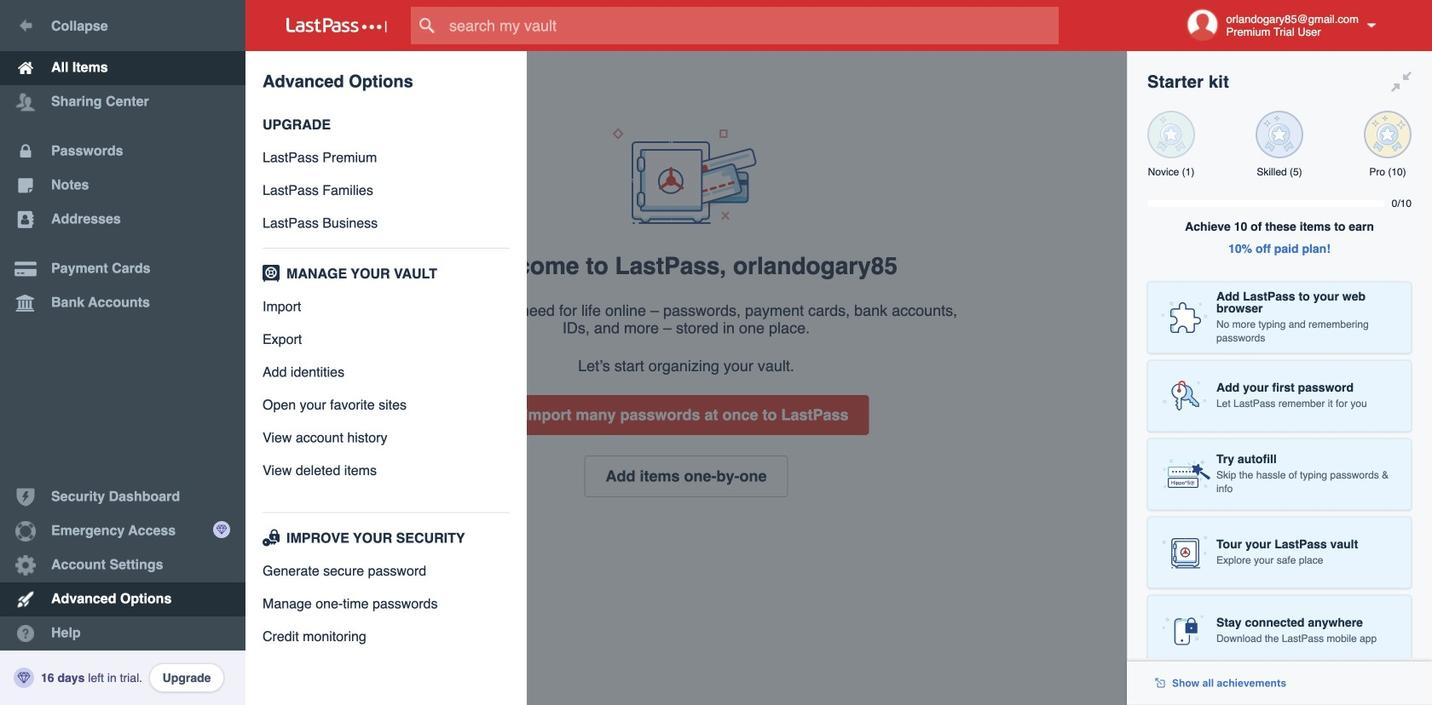 Task type: locate. For each thing, give the bounding box(es) containing it.
main content main content
[[246, 51, 1127, 55]]

main navigation navigation
[[0, 0, 246, 706]]

lastpass image
[[286, 18, 387, 33]]

manage your vault image
[[259, 265, 283, 282]]



Task type: vqa. For each thing, say whether or not it's contained in the screenshot.
'SEARCH MY VAULT' text box
yes



Task type: describe. For each thing, give the bounding box(es) containing it.
Search search field
[[411, 7, 1092, 44]]

search my vault text field
[[411, 7, 1092, 44]]

improve your security image
[[259, 530, 283, 547]]



